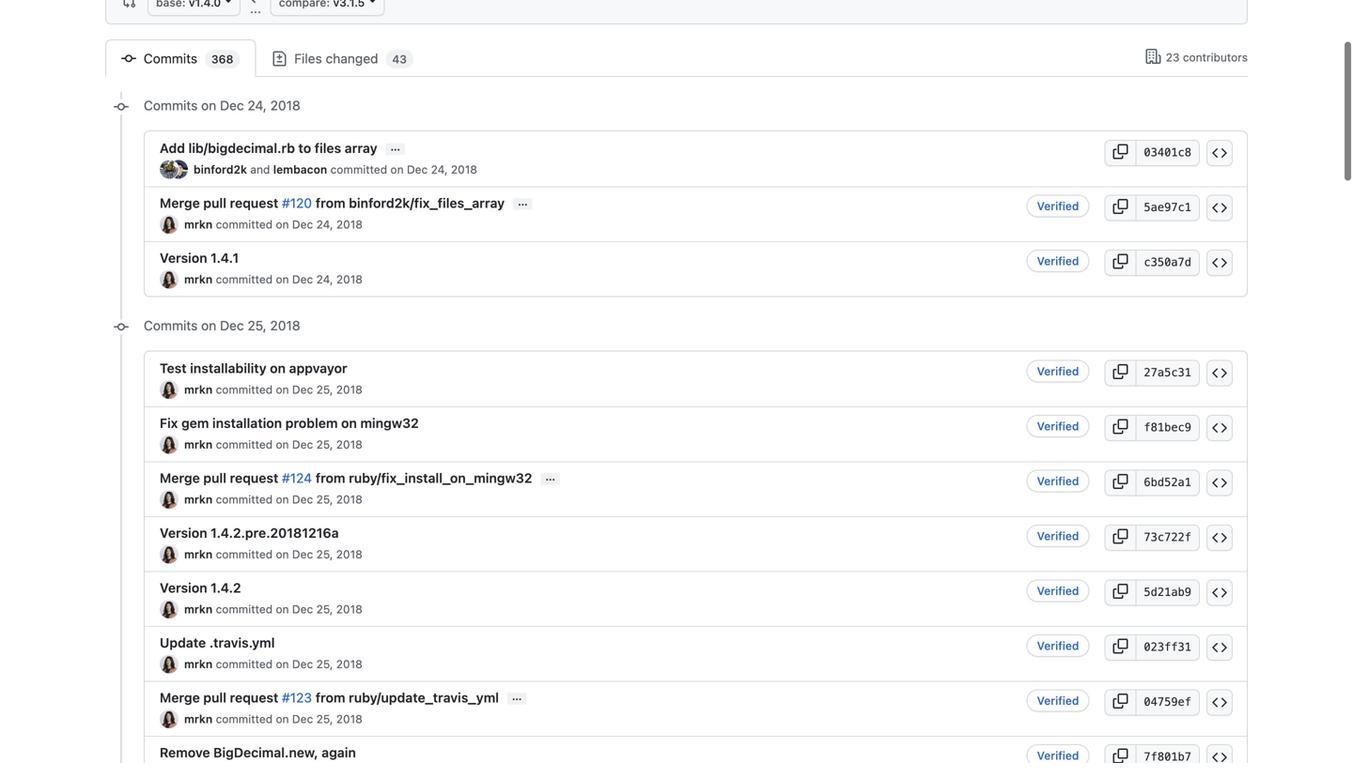 Task type: describe. For each thing, give the bounding box(es) containing it.
array
[[345, 140, 377, 156]]

merge pull request #123 from ruby/update_travis_yml
[[160, 691, 499, 706]]

pull for merge pull request #124 from ruby/fix_install_on_mingw32
[[203, 471, 226, 486]]

mrkn for 1.4.1
[[184, 273, 213, 286]]

binford2k/fix_files_array
[[349, 195, 505, 211]]

verified for 5ae97c1
[[1037, 200, 1079, 213]]

2018 for 5d21ab9
[[336, 603, 363, 616]]

25, for 73c722f
[[316, 548, 333, 561]]

copy the full sha image for update .travis.yml
[[1113, 639, 1128, 655]]

verified button for 5d21ab9
[[1027, 580, 1090, 603]]

verified for 73c722f
[[1037, 530, 1079, 543]]

27a5c31
[[1144, 366, 1192, 380]]

verified for 6bd52a1
[[1037, 475, 1079, 488]]

@lembacon image
[[169, 160, 188, 179]]

to
[[298, 140, 311, 156]]

9 mrkn link from the top
[[184, 713, 213, 726]]

fix gem installation problem on mingw32 link
[[160, 416, 419, 431]]

test installability on appvayor
[[160, 361, 347, 376]]

merge pull request #124 from ruby/fix_install_on_mingw32
[[160, 471, 532, 486]]

3 copy the full sha image from the top
[[1113, 475, 1128, 490]]

add lib/bigdecimal.rb to files array link
[[160, 140, 377, 156]]

commits for commits on dec 25, 2018
[[144, 318, 198, 334]]

dec for 5ae97c1
[[292, 218, 313, 231]]

code image for 5ae97c1
[[1212, 201, 1227, 216]]

#120 link
[[282, 195, 312, 211]]

023ff31
[[1144, 641, 1192, 655]]

#123 link
[[282, 691, 312, 706]]

update
[[160, 636, 206, 651]]

files
[[294, 51, 322, 66]]

023ff31 link
[[1136, 635, 1200, 662]]

mrkn link for 1.4.1
[[184, 273, 213, 286]]

mrkn for gem
[[184, 438, 213, 452]]

25, for 04759ef
[[316, 713, 333, 726]]

5d21ab9 link
[[1136, 580, 1200, 607]]

mrkn committed on dec 25, 2018 for .travis.yml
[[184, 658, 363, 671]]

#124 link
[[282, 471, 312, 486]]

9 mrkn from the top
[[184, 713, 213, 726]]

verified for 04759ef
[[1037, 695, 1079, 708]]

mrkn link for gem
[[184, 438, 213, 452]]

binford2k link
[[194, 163, 247, 176]]

mrkn committed on dec 25, 2018 for 1.4.2
[[184, 603, 363, 616]]

#123
[[282, 691, 312, 706]]

from ruby/fix_install_on_mingw32 link
[[316, 471, 532, 486]]

commits for commits
[[140, 51, 201, 66]]

04759ef
[[1144, 696, 1192, 709]]

committed for f81bec9
[[216, 438, 273, 452]]

again
[[322, 746, 356, 761]]

committed down array
[[330, 163, 387, 176]]

27a5c31 link
[[1136, 360, 1200, 387]]

commits for commits on dec 24, 2018
[[144, 98, 198, 113]]

appvayor
[[289, 361, 347, 376]]

… button for ruby/fix_install_on_mingw32
[[541, 470, 560, 485]]

copy the full sha image for 73c722f
[[1113, 530, 1128, 545]]

10 verified from the top
[[1037, 750, 1079, 763]]

code image for 04759ef
[[1212, 696, 1227, 711]]

… for ruby/fix_install_on_mingw32
[[545, 470, 555, 483]]

2018 for 6bd52a1
[[336, 493, 363, 507]]

verified button for 6bd52a1
[[1027, 470, 1090, 493]]

.travis.yml
[[209, 636, 275, 651]]

committed for 27a5c31
[[216, 383, 273, 397]]

1 vertical spatial git commit image
[[114, 100, 129, 115]]

6bd52a1 link
[[1136, 470, 1200, 497]]

2018 for 73c722f
[[336, 548, 363, 561]]

committed for 5d21ab9
[[216, 603, 273, 616]]

fix gem installation problem on mingw32
[[160, 416, 419, 431]]

@mrkn image for version 1.4.2.pre.20181216a
[[160, 546, 179, 564]]

@mrkn image for 6bd52a1
[[160, 491, 179, 509]]

25, for 023ff31
[[316, 658, 333, 671]]

7 mrkn committed on dec 25, 2018 from the top
[[184, 713, 363, 726]]

5 mrkn from the top
[[184, 493, 213, 507]]

mrkn for 1.4.2
[[184, 603, 213, 616]]

code image for 27a5c31
[[1212, 366, 1227, 381]]

23
[[1166, 51, 1180, 64]]

lembacon link
[[273, 163, 327, 176]]

code image for 73c722f
[[1212, 531, 1227, 546]]

copy the full sha image for version 1.4.2
[[1113, 585, 1128, 600]]

5 mrkn link from the top
[[184, 493, 213, 507]]

fix
[[160, 416, 178, 431]]

code image
[[1212, 146, 1227, 161]]

merge pull request #120 from binford2k/fix_files_array
[[160, 195, 505, 211]]

6 copy the full sha image from the top
[[1113, 694, 1128, 709]]

copy the full sha image for 5ae97c1
[[1113, 199, 1128, 214]]

mingw32
[[360, 416, 419, 431]]

copy the full sha image for 03401c8
[[1113, 144, 1128, 159]]

pull for merge pull request #123 from ruby/update_travis_yml
[[203, 691, 226, 706]]

#120
[[282, 195, 312, 211]]

version 1.4.2.pre.20181216a link
[[160, 526, 339, 541]]

committed for c350a7d
[[216, 273, 273, 286]]

f81bec9 link
[[1136, 415, 1200, 442]]

add lib/bigdecimal.rb to files array
[[160, 140, 377, 156]]

@mrkn image for 04759ef
[[160, 710, 179, 729]]

merge pull request link for merge pull request #124 from ruby/fix_install_on_mingw32
[[160, 471, 278, 486]]

version 1.4.2
[[160, 581, 241, 596]]

lib/bigdecimal.rb
[[188, 140, 295, 156]]

verified for 023ff31
[[1037, 640, 1079, 653]]

@binford2k image
[[160, 160, 179, 179]]

2018 for 5ae97c1
[[336, 218, 363, 231]]

dec for 023ff31
[[292, 658, 313, 671]]

… for ruby/update_travis_yml
[[512, 690, 522, 703]]

changed
[[326, 51, 378, 66]]

version for version 1.4.2
[[160, 581, 207, 596]]

contributors
[[1183, 51, 1248, 64]]

commits on dec 24, 2018
[[144, 98, 300, 113]]

copy the full sha image for version 1.4.1
[[1113, 254, 1128, 269]]

mrkn committed on dec 25, 2018 for gem
[[184, 438, 363, 452]]

verified button for 023ff31
[[1027, 635, 1090, 658]]

mrkn committed on dec 25, 2018 for 1.4.2.pre.20181216a
[[184, 548, 363, 561]]

update .travis.yml
[[160, 636, 275, 651]]

problem
[[285, 416, 338, 431]]

ruby/update_travis_yml
[[349, 691, 499, 706]]

3 mrkn committed on dec 25, 2018 from the top
[[184, 493, 363, 507]]

25, for 27a5c31
[[316, 383, 333, 397]]

merge for merge pull request #124 from ruby/fix_install_on_mingw32
[[160, 471, 200, 486]]

mrkn for installability
[[184, 383, 213, 397]]

verified for f81bec9
[[1037, 420, 1079, 433]]

copy the full sha image for f81bec9
[[1113, 420, 1128, 435]]

...
[[250, 1, 261, 16]]

mrkn link for 1.4.2
[[184, 603, 213, 616]]

commits on dec 25, 2018
[[144, 318, 300, 334]]

c350a7d
[[1144, 256, 1192, 269]]

1.4.1
[[211, 250, 239, 266]]

73c722f
[[1144, 531, 1192, 545]]

merge for merge pull request #120 from binford2k/fix_files_array
[[160, 195, 200, 211]]

file diff image
[[272, 51, 287, 66]]

remove bigdecimal.new, again link
[[160, 746, 356, 761]]

verified button for 73c722f
[[1027, 525, 1090, 548]]

update .travis.yml link
[[160, 636, 275, 651]]

verified for 5d21ab9
[[1037, 585, 1079, 598]]

2018 for f81bec9
[[336, 438, 363, 452]]

23       contributors
[[1163, 51, 1248, 64]]

compare stats element
[[105, 39, 1136, 77]]



Task type: vqa. For each thing, say whether or not it's contained in the screenshot.
the mrkn 'link' corresponding to gem
yes



Task type: locate. For each thing, give the bounding box(es) containing it.
0 vertical spatial from
[[316, 195, 345, 211]]

2 vertical spatial commits
[[144, 318, 198, 334]]

0 vertical spatial merge pull request link
[[160, 195, 278, 211]]

f81bec9
[[1144, 421, 1192, 435]]

2018
[[270, 98, 300, 113], [451, 163, 477, 176], [336, 218, 363, 231], [336, 273, 363, 286], [270, 318, 300, 334], [336, 383, 363, 397], [336, 438, 363, 452], [336, 493, 363, 507], [336, 548, 363, 561], [336, 603, 363, 616], [336, 658, 363, 671], [336, 713, 363, 726]]

368
[[211, 53, 233, 66]]

mrkn link for 1.4.2.pre.20181216a
[[184, 548, 213, 561]]

merge pull request link for merge pull request #120 from binford2k/fix_files_array
[[160, 195, 278, 211]]

0 vertical spatial request
[[230, 195, 278, 211]]

installability
[[190, 361, 267, 376]]

1 vertical spatial from
[[316, 471, 345, 486]]

73c722f link
[[1136, 525, 1200, 552]]

4 @mrkn image from the top
[[160, 491, 179, 509]]

mrkn committed on dec 25, 2018 up .travis.yml
[[184, 603, 363, 616]]

25, for 6bd52a1
[[316, 493, 333, 507]]

git compare image
[[121, 0, 136, 8]]

2 mrkn committed on dec 24, 2018 from the top
[[184, 273, 363, 286]]

25,
[[248, 318, 267, 334], [316, 383, 333, 397], [316, 438, 333, 452], [316, 493, 333, 507], [316, 548, 333, 561], [316, 603, 333, 616], [316, 658, 333, 671], [316, 713, 333, 726]]

… button for ruby/update_travis_yml
[[507, 690, 527, 705]]

0 vertical spatial commits
[[140, 51, 201, 66]]

mrkn link up version 1.4.2.pre.20181216a link
[[184, 493, 213, 507]]

2 copy the full sha image from the top
[[1113, 365, 1128, 380]]

commits
[[140, 51, 201, 66], [144, 98, 198, 113], [144, 318, 198, 334]]

1 mrkn committed on dec 24, 2018 from the top
[[184, 218, 363, 231]]

0 vertical spatial git commit image
[[121, 51, 136, 66]]

request down the and
[[230, 195, 278, 211]]

1 mrkn link from the top
[[184, 218, 213, 231]]

2 @mrkn image from the top
[[160, 270, 179, 289]]

6 mrkn link from the top
[[184, 548, 213, 561]]

1 vertical spatial version
[[160, 526, 207, 541]]

5 code image from the top
[[1212, 476, 1227, 491]]

3 mrkn link from the top
[[184, 383, 213, 397]]

from ruby/update_travis_yml link
[[316, 691, 499, 706]]

5 verified from the top
[[1037, 475, 1079, 488]]

mrkn up remove
[[184, 713, 213, 726]]

c350a7d link
[[1136, 250, 1200, 276]]

8 verified from the top
[[1037, 640, 1079, 653]]

5 copy the full sha image from the top
[[1113, 639, 1128, 655]]

version 1.4.2 link
[[160, 581, 241, 596]]

4 copy the full sha image from the top
[[1113, 530, 1128, 545]]

mrkn link down update
[[184, 658, 213, 671]]

merge for merge pull request #123 from ruby/update_travis_yml
[[160, 691, 200, 706]]

copy the full sha image left 023ff31
[[1113, 639, 1128, 655]]

pull down update .travis.yml link
[[203, 691, 226, 706]]

request left #123
[[230, 691, 278, 706]]

from binford2k/fix_files_array link
[[316, 195, 505, 211]]

2 vertical spatial merge pull request link
[[160, 691, 278, 706]]

4 verified button from the top
[[1027, 415, 1090, 438]]

commits inside compare stats element
[[140, 51, 201, 66]]

from right the #120
[[316, 195, 345, 211]]

… button
[[386, 140, 405, 154], [513, 195, 533, 209], [541, 470, 560, 485], [507, 690, 527, 705]]

0 vertical spatial pull
[[203, 195, 226, 211]]

2 vertical spatial merge
[[160, 691, 200, 706]]

2 version from the top
[[160, 526, 207, 541]]

binford2k and lembacon committed on dec 24, 2018
[[194, 163, 477, 176]]

2018 for 27a5c31
[[336, 383, 363, 397]]

2 verified button from the top
[[1027, 250, 1090, 273]]

6 verified from the top
[[1037, 530, 1079, 543]]

committed up 1.4.1
[[216, 218, 273, 231]]

4 mrkn from the top
[[184, 438, 213, 452]]

03401c8
[[1144, 146, 1192, 159]]

8 mrkn link from the top
[[184, 658, 213, 671]]

commits up test
[[144, 318, 198, 334]]

committed up the "version 1.4.2.pre.20181216a" at left bottom
[[216, 493, 273, 507]]

request left #124 link
[[230, 471, 278, 486]]

3 mrkn from the top
[[184, 383, 213, 397]]

commits left 368
[[140, 51, 201, 66]]

from right #124 link
[[316, 471, 345, 486]]

1.4.2
[[211, 581, 241, 596]]

2 mrkn from the top
[[184, 273, 213, 286]]

1 copy the full sha image from the top
[[1113, 254, 1128, 269]]

version for version 1.4.2.pre.20181216a
[[160, 526, 207, 541]]

add
[[160, 140, 185, 156]]

7 mrkn link from the top
[[184, 603, 213, 616]]

3 version from the top
[[160, 581, 207, 596]]

6 mrkn from the top
[[184, 548, 213, 561]]

verified button for f81bec9
[[1027, 415, 1090, 438]]

committed for 023ff31
[[216, 658, 273, 671]]

verified button for 27a5c31
[[1027, 360, 1090, 383]]

mrkn for 1.4.2.pre.20181216a
[[184, 548, 213, 561]]

mrkn link up version 1.4.1
[[184, 218, 213, 231]]

mrkn link
[[184, 218, 213, 231], [184, 273, 213, 286], [184, 383, 213, 397], [184, 438, 213, 452], [184, 493, 213, 507], [184, 548, 213, 561], [184, 603, 213, 616], [184, 658, 213, 671], [184, 713, 213, 726]]

on
[[201, 98, 216, 113], [390, 163, 404, 176], [276, 218, 289, 231], [276, 273, 289, 286], [201, 318, 216, 334], [270, 361, 286, 376], [276, 383, 289, 397], [341, 416, 357, 431], [276, 438, 289, 452], [276, 493, 289, 507], [276, 548, 289, 561], [276, 603, 289, 616], [276, 658, 289, 671], [276, 713, 289, 726]]

code image for 5d21ab9
[[1212, 586, 1227, 601]]

3 @mrkn image from the top
[[160, 600, 179, 619]]

request for #120
[[230, 195, 278, 211]]

gem
[[181, 416, 209, 431]]

organization image
[[1146, 49, 1161, 64]]

5ae97c1 link
[[1136, 195, 1200, 221]]

2 vertical spatial request
[[230, 691, 278, 706]]

mrkn up version 1.4.2
[[184, 548, 213, 561]]

1 vertical spatial mrkn committed on dec 24, 2018
[[184, 273, 363, 286]]

7 mrkn from the top
[[184, 603, 213, 616]]

3 code image from the top
[[1212, 366, 1227, 381]]

dec for 27a5c31
[[292, 383, 313, 397]]

committed up 'remove bigdecimal.new, again' in the left bottom of the page
[[216, 713, 273, 726]]

committed down '1.4.2'
[[216, 603, 273, 616]]

code image for 6bd52a1
[[1212, 476, 1227, 491]]

verified for c350a7d
[[1037, 255, 1079, 268]]

mrkn committed on dec 24, 2018
[[184, 218, 363, 231], [184, 273, 363, 286]]

2 merge from the top
[[160, 471, 200, 486]]

2 vertical spatial @mrkn image
[[160, 600, 179, 619]]

4 verified from the top
[[1037, 420, 1079, 433]]

verified button for 5ae97c1
[[1027, 195, 1090, 218]]

1 verified from the top
[[1037, 200, 1079, 213]]

2018 for 04759ef
[[336, 713, 363, 726]]

@mrkn image down test
[[160, 381, 179, 399]]

6 verified button from the top
[[1027, 525, 1090, 548]]

@mrkn image
[[160, 381, 179, 399], [160, 546, 179, 564], [160, 600, 179, 619]]

@mrkn image up version 1.4.2
[[160, 546, 179, 564]]

mrkn link down test
[[184, 383, 213, 397]]

copy the full sha image left 27a5c31
[[1113, 365, 1128, 380]]

from for from ruby/update_travis_yml
[[316, 691, 345, 706]]

committed for 73c722f
[[216, 548, 273, 561]]

1 vertical spatial merge pull request link
[[160, 471, 278, 486]]

dec
[[220, 98, 244, 113], [407, 163, 428, 176], [292, 218, 313, 231], [292, 273, 313, 286], [220, 318, 244, 334], [292, 383, 313, 397], [292, 438, 313, 452], [292, 493, 313, 507], [292, 548, 313, 561], [292, 603, 313, 616], [292, 658, 313, 671], [292, 713, 313, 726]]

mrkn up version 1.4.2.pre.20181216a link
[[184, 493, 213, 507]]

2 pull from the top
[[203, 471, 226, 486]]

committed down the installation at the bottom left of page
[[216, 438, 273, 452]]

dec for 04759ef
[[292, 713, 313, 726]]

dec for c350a7d
[[292, 273, 313, 286]]

test installability on appvayor link
[[160, 361, 347, 376]]

1 mrkn from the top
[[184, 218, 213, 231]]

7 code image from the top
[[1212, 586, 1227, 601]]

3 copy the full sha image from the top
[[1113, 420, 1128, 435]]

6 mrkn committed on dec 25, 2018 from the top
[[184, 658, 363, 671]]

request
[[230, 195, 278, 211], [230, 471, 278, 486], [230, 691, 278, 706]]

1 pull from the top
[[203, 195, 226, 211]]

committed for 5ae97c1
[[216, 218, 273, 231]]

code image
[[1212, 201, 1227, 216], [1212, 256, 1227, 271], [1212, 366, 1227, 381], [1212, 421, 1227, 436], [1212, 476, 1227, 491], [1212, 531, 1227, 546], [1212, 586, 1227, 601], [1212, 641, 1227, 656], [1212, 696, 1227, 711], [1212, 751, 1227, 764]]

mrkn for .travis.yml
[[184, 658, 213, 671]]

1 @mrkn image from the top
[[160, 381, 179, 399]]

0 vertical spatial @mrkn image
[[160, 381, 179, 399]]

copy the full sha image
[[1113, 144, 1128, 159], [1113, 199, 1128, 214], [1113, 420, 1128, 435], [1113, 530, 1128, 545], [1113, 749, 1128, 764]]

version left 1.4.1
[[160, 250, 207, 266]]

10 verified button from the top
[[1027, 745, 1090, 764]]

@mrkn image for 023ff31
[[160, 655, 179, 674]]

5 copy the full sha image from the top
[[1113, 749, 1128, 764]]

mrkn down version 1.4.2
[[184, 603, 213, 616]]

4 mrkn committed on dec 25, 2018 from the top
[[184, 548, 363, 561]]

2018 for 023ff31
[[336, 658, 363, 671]]

version left '1.4.2'
[[160, 581, 207, 596]]

3 @mrkn image from the top
[[160, 436, 179, 454]]

8 verified button from the top
[[1027, 635, 1090, 658]]

dec for f81bec9
[[292, 438, 313, 452]]

mrkn committed on dec 25, 2018
[[184, 383, 363, 397], [184, 438, 363, 452], [184, 493, 363, 507], [184, 548, 363, 561], [184, 603, 363, 616], [184, 658, 363, 671], [184, 713, 363, 726]]

1 mrkn committed on dec 25, 2018 from the top
[[184, 383, 363, 397]]

1 merge pull request link from the top
[[160, 195, 278, 211]]

merge
[[160, 195, 200, 211], [160, 471, 200, 486], [160, 691, 200, 706]]

dec for 73c722f
[[292, 548, 313, 561]]

5 @mrkn image from the top
[[160, 655, 179, 674]]

04759ef link
[[1136, 690, 1200, 717]]

committed for 04759ef
[[216, 713, 273, 726]]

24,
[[248, 98, 267, 113], [431, 163, 448, 176], [316, 218, 333, 231], [316, 273, 333, 286]]

5d21ab9
[[1144, 586, 1192, 600]]

1 vertical spatial merge
[[160, 471, 200, 486]]

5 verified button from the top
[[1027, 470, 1090, 493]]

arrow left image
[[248, 0, 263, 6]]

commits up add
[[144, 98, 198, 113]]

test
[[160, 361, 187, 376]]

1.4.2.pre.20181216a
[[211, 526, 339, 541]]

10 code image from the top
[[1212, 751, 1227, 764]]

git commit image inside compare stats element
[[121, 51, 136, 66]]

merge down update
[[160, 691, 200, 706]]

25, for 5d21ab9
[[316, 603, 333, 616]]

2 copy the full sha image from the top
[[1113, 199, 1128, 214]]

4 mrkn link from the top
[[184, 438, 213, 452]]

remove
[[160, 746, 210, 761]]

0 vertical spatial mrkn committed on dec 24, 2018
[[184, 218, 363, 231]]

3 pull from the top
[[203, 691, 226, 706]]

mrkn link for .travis.yml
[[184, 658, 213, 671]]

code image for f81bec9
[[1212, 421, 1227, 436]]

3 verified button from the top
[[1027, 360, 1090, 383]]

copy the full sha image left the 04759ef
[[1113, 694, 1128, 709]]

committed
[[330, 163, 387, 176], [216, 218, 273, 231], [216, 273, 273, 286], [216, 383, 273, 397], [216, 438, 273, 452], [216, 493, 273, 507], [216, 548, 273, 561], [216, 603, 273, 616], [216, 658, 273, 671], [216, 713, 273, 726]]

git commit image
[[114, 320, 129, 335]]

6bd52a1
[[1144, 476, 1192, 490]]

mrkn committed on dec 25, 2018 down 1.4.2.pre.20181216a
[[184, 548, 363, 561]]

1 request from the top
[[230, 195, 278, 211]]

merge pull request link down update .travis.yml link
[[160, 691, 278, 706]]

@mrkn image for f81bec9
[[160, 436, 179, 454]]

2 code image from the top
[[1212, 256, 1227, 271]]

git commit image
[[121, 51, 136, 66], [114, 100, 129, 115]]

installation
[[212, 416, 282, 431]]

0 vertical spatial version
[[160, 250, 207, 266]]

code image for c350a7d
[[1212, 256, 1227, 271]]

6 code image from the top
[[1212, 531, 1227, 546]]

1 code image from the top
[[1212, 201, 1227, 216]]

0 vertical spatial merge
[[160, 195, 200, 211]]

1 version from the top
[[160, 250, 207, 266]]

@mrkn image up update
[[160, 600, 179, 619]]

from right #123 link at the left
[[316, 691, 345, 706]]

lembacon
[[273, 163, 327, 176]]

pull for merge pull request #120 from binford2k/fix_files_array
[[203, 195, 226, 211]]

8 mrkn from the top
[[184, 658, 213, 671]]

merge down the @lembacon icon
[[160, 195, 200, 211]]

version up version 1.4.2
[[160, 526, 207, 541]]

9 verified button from the top
[[1027, 690, 1090, 713]]

version 1.4.1
[[160, 250, 239, 266]]

ruby/fix_install_on_mingw32
[[349, 471, 532, 486]]

2 @mrkn image from the top
[[160, 546, 179, 564]]

version 1.4.2.pre.20181216a
[[160, 526, 339, 541]]

copy the full sha image left 6bd52a1
[[1113, 475, 1128, 490]]

mrkn up version 1.4.1
[[184, 218, 213, 231]]

verified button for c350a7d
[[1027, 250, 1090, 273]]

copy the full sha image left c350a7d
[[1113, 254, 1128, 269]]

2 verified from the top
[[1037, 255, 1079, 268]]

mrkn committed on dec 24, 2018 down 1.4.1
[[184, 273, 363, 286]]

25, for f81bec9
[[316, 438, 333, 452]]

remove bigdecimal.new, again
[[160, 746, 356, 761]]

3 merge pull request link from the top
[[160, 691, 278, 706]]

6 @mrkn image from the top
[[160, 710, 179, 729]]

1 vertical spatial commits
[[144, 98, 198, 113]]

pull down binford2k
[[203, 195, 226, 211]]

1 vertical spatial request
[[230, 471, 278, 486]]

code image for 023ff31
[[1212, 641, 1227, 656]]

bigdecimal.new,
[[213, 746, 318, 761]]

1 verified button from the top
[[1027, 195, 1090, 218]]

1 from from the top
[[316, 195, 345, 211]]

2 merge pull request link from the top
[[160, 471, 278, 486]]

@mrkn image
[[160, 215, 179, 234], [160, 270, 179, 289], [160, 436, 179, 454], [160, 491, 179, 509], [160, 655, 179, 674], [160, 710, 179, 729]]

from for from binford2k/fix_files_array
[[316, 195, 345, 211]]

3 verified from the top
[[1037, 365, 1079, 378]]

4 copy the full sha image from the top
[[1113, 585, 1128, 600]]

2 vertical spatial version
[[160, 581, 207, 596]]

from for from ruby/fix_install_on_mingw32
[[316, 471, 345, 486]]

pull down gem
[[203, 471, 226, 486]]

verified button for 04759ef
[[1027, 690, 1090, 713]]

merge pull request link
[[160, 195, 278, 211], [160, 471, 278, 486], [160, 691, 278, 706]]

binford2k
[[194, 163, 247, 176]]

committed down test installability on appvayor
[[216, 383, 273, 397]]

mrkn committed on dec 24, 2018 down #120 link at top
[[184, 218, 363, 231]]

copy the full sha image left "5d21ab9"
[[1113, 585, 1128, 600]]

version 1.4.1 link
[[160, 250, 239, 266]]

merge down fix
[[160, 471, 200, 486]]

request for #123
[[230, 691, 278, 706]]

mrkn committed on dec 25, 2018 down .travis.yml
[[184, 658, 363, 671]]

3 request from the top
[[230, 691, 278, 706]]

files
[[315, 140, 341, 156]]

version for version 1.4.1
[[160, 250, 207, 266]]

version
[[160, 250, 207, 266], [160, 526, 207, 541], [160, 581, 207, 596]]

mrkn link down gem
[[184, 438, 213, 452]]

files changed
[[291, 51, 382, 66]]

2 vertical spatial from
[[316, 691, 345, 706]]

… for binford2k/fix_files_array
[[518, 195, 528, 208]]

committed down 1.4.1
[[216, 273, 273, 286]]

1 vertical spatial pull
[[203, 471, 226, 486]]

mrkn link up version 1.4.2
[[184, 548, 213, 561]]

9 code image from the top
[[1212, 696, 1227, 711]]

copy the full sha image
[[1113, 254, 1128, 269], [1113, 365, 1128, 380], [1113, 475, 1128, 490], [1113, 585, 1128, 600], [1113, 639, 1128, 655], [1113, 694, 1128, 709]]

request for #124
[[230, 471, 278, 486]]

@mrkn image for c350a7d
[[160, 270, 179, 289]]

1 @mrkn image from the top
[[160, 215, 179, 234]]

mrkn down test
[[184, 383, 213, 397]]

mrkn committed on dec 25, 2018 down #123 link at the left
[[184, 713, 363, 726]]

2 from from the top
[[316, 471, 345, 486]]

mrkn committed on dec 25, 2018 down test installability on appvayor link
[[184, 383, 363, 397]]

1 copy the full sha image from the top
[[1113, 144, 1128, 159]]

dec for 5d21ab9
[[292, 603, 313, 616]]

mrkn
[[184, 218, 213, 231], [184, 273, 213, 286], [184, 383, 213, 397], [184, 438, 213, 452], [184, 493, 213, 507], [184, 548, 213, 561], [184, 603, 213, 616], [184, 658, 213, 671], [184, 713, 213, 726]]

mrkn link down version 1.4.2
[[184, 603, 213, 616]]

4 code image from the top
[[1212, 421, 1227, 436]]

03401c8 link
[[1136, 140, 1200, 166]]

committed for 6bd52a1
[[216, 493, 273, 507]]

committed down version 1.4.2.pre.20181216a link
[[216, 548, 273, 561]]

3 merge from the top
[[160, 691, 200, 706]]

@mrkn image for version 1.4.2
[[160, 600, 179, 619]]

mrkn committed on dec 25, 2018 down #124
[[184, 493, 363, 507]]

5ae97c1
[[1144, 201, 1192, 214]]

1 vertical spatial @mrkn image
[[160, 546, 179, 564]]

2 vertical spatial pull
[[203, 691, 226, 706]]

1 merge from the top
[[160, 195, 200, 211]]

mrkn down version 1.4.1 link
[[184, 273, 213, 286]]

mrkn committed on dec 25, 2018 for installability
[[184, 383, 363, 397]]

verified button
[[1027, 195, 1090, 218], [1027, 250, 1090, 273], [1027, 360, 1090, 383], [1027, 415, 1090, 438], [1027, 470, 1090, 493], [1027, 525, 1090, 548], [1027, 580, 1090, 603], [1027, 635, 1090, 658], [1027, 690, 1090, 713], [1027, 745, 1090, 764]]

9 verified from the top
[[1037, 695, 1079, 708]]

mrkn down gem
[[184, 438, 213, 452]]

dec for 6bd52a1
[[292, 493, 313, 507]]

merge pull request link down gem
[[160, 471, 278, 486]]

2 mrkn committed on dec 25, 2018 from the top
[[184, 438, 363, 452]]

@mrkn image for test installability on appvayor
[[160, 381, 179, 399]]

merge pull request link down binford2k
[[160, 195, 278, 211]]

#124
[[282, 471, 312, 486]]

verified for 27a5c31
[[1037, 365, 1079, 378]]

mrkn committed on dec 25, 2018 down 'fix gem installation problem on mingw32'
[[184, 438, 363, 452]]

8 code image from the top
[[1212, 641, 1227, 656]]

2 mrkn link from the top
[[184, 273, 213, 286]]

mrkn link down version 1.4.1 link
[[184, 273, 213, 286]]

mrkn down update
[[184, 658, 213, 671]]

committed down .travis.yml
[[216, 658, 273, 671]]

copy the full sha image for test installability on appvayor
[[1113, 365, 1128, 380]]

mrkn committed on dec 24, 2018 for c350a7d
[[184, 273, 363, 286]]

from
[[316, 195, 345, 211], [316, 471, 345, 486], [316, 691, 345, 706]]

2 request from the top
[[230, 471, 278, 486]]

5 mrkn committed on dec 25, 2018 from the top
[[184, 603, 363, 616]]

2018 for c350a7d
[[336, 273, 363, 286]]

7 verified from the top
[[1037, 585, 1079, 598]]

7 verified button from the top
[[1027, 580, 1090, 603]]

verified
[[1037, 200, 1079, 213], [1037, 255, 1079, 268], [1037, 365, 1079, 378], [1037, 420, 1079, 433], [1037, 475, 1079, 488], [1037, 530, 1079, 543], [1037, 585, 1079, 598], [1037, 640, 1079, 653], [1037, 695, 1079, 708], [1037, 750, 1079, 763]]

3 from from the top
[[316, 691, 345, 706]]

pull
[[203, 195, 226, 211], [203, 471, 226, 486], [203, 691, 226, 706]]

… button for binford2k/fix_files_array
[[513, 195, 533, 209]]

and
[[250, 163, 270, 176]]

mrkn committed on dec 24, 2018 for 5ae97c1
[[184, 218, 363, 231]]

43
[[392, 53, 407, 66]]

mrkn link up remove
[[184, 713, 213, 726]]



